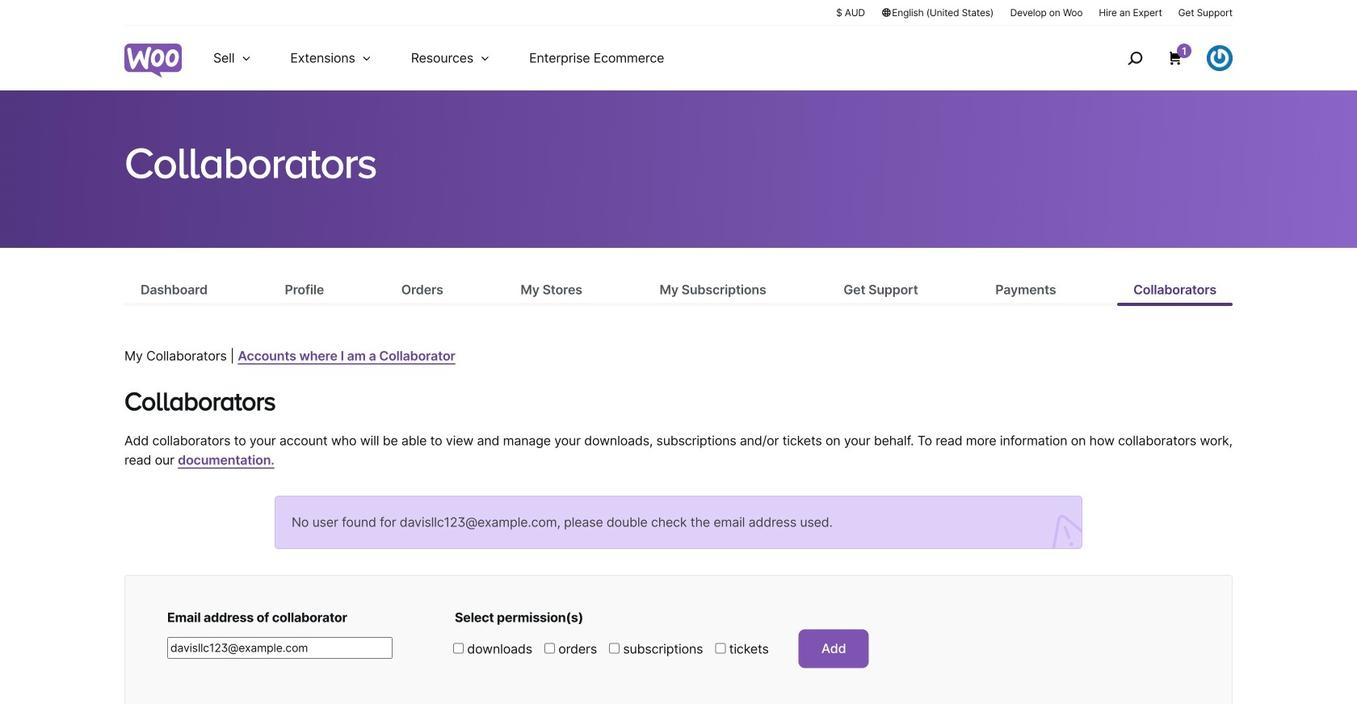 Task type: describe. For each thing, give the bounding box(es) containing it.
open account menu image
[[1208, 45, 1233, 71]]



Task type: locate. For each thing, give the bounding box(es) containing it.
None checkbox
[[609, 644, 620, 654]]

search image
[[1123, 45, 1149, 71]]

service navigation menu element
[[1094, 32, 1233, 84]]

None checkbox
[[453, 644, 464, 654], [545, 644, 555, 654], [716, 644, 726, 654], [453, 644, 464, 654], [545, 644, 555, 654], [716, 644, 726, 654]]



Task type: vqa. For each thing, say whether or not it's contained in the screenshot.
external link icon
no



